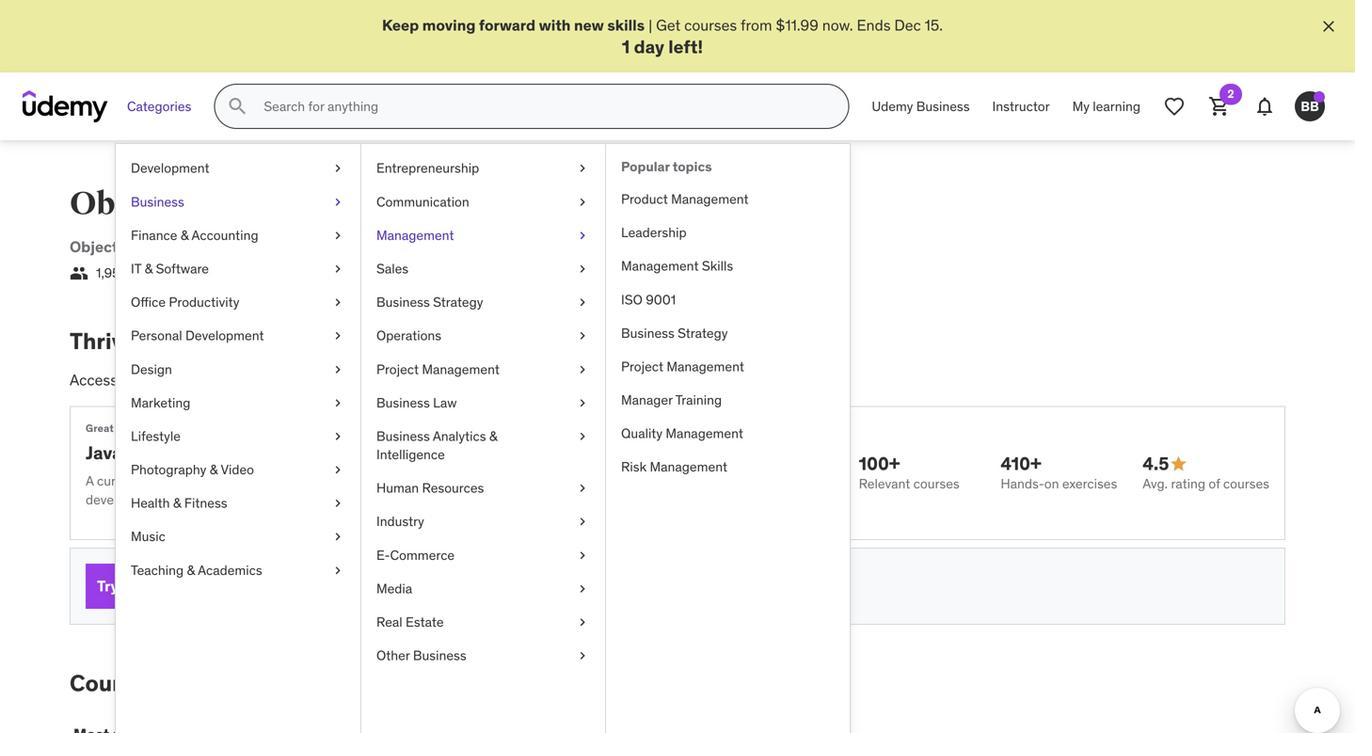 Task type: vqa. For each thing, say whether or not it's contained in the screenshot.
present in the bottom left of the page
no



Task type: locate. For each thing, give the bounding box(es) containing it.
product management
[[621, 191, 749, 208]]

1 vertical spatial strategy
[[678, 325, 728, 342]]

to right relates
[[343, 237, 358, 257]]

0 horizontal spatial strategy
[[433, 294, 483, 311]]

for left in-
[[398, 371, 416, 390]]

collection up marketing
[[133, 371, 198, 390]]

law
[[433, 394, 457, 411]]

with
[[539, 16, 571, 35], [534, 371, 562, 390]]

instructor link
[[982, 84, 1062, 129]]

0 vertical spatial plan
[[640, 371, 669, 390]]

curated up the business law
[[343, 371, 394, 390]]

1 vertical spatial small image
[[1170, 455, 1189, 474]]

java
[[86, 441, 122, 464]]

business analytics & intelligence link
[[362, 420, 605, 472]]

0 horizontal spatial project management
[[377, 361, 500, 378]]

xsmall image for business strategy
[[575, 293, 590, 312]]

xsmall image inside the teaching & academics link
[[331, 562, 346, 580]]

for inside great for java developers a curated collection of courses and hands-on practice exercises to help you advance as a java developer.
[[116, 422, 131, 435]]

strategy down iso 9001 link
[[678, 325, 728, 342]]

0 horizontal spatial programming
[[188, 237, 287, 257]]

lifestyle
[[131, 428, 181, 445]]

1 vertical spatial programming
[[188, 237, 287, 257]]

management down topics
[[671, 191, 749, 208]]

management inside management link
[[377, 227, 454, 244]]

xsmall image inside business link
[[331, 193, 346, 211]]

management up 9001 in the left top of the page
[[621, 258, 699, 275]]

development link down submit search icon
[[116, 152, 361, 185]]

0 vertical spatial with
[[539, 16, 571, 35]]

business strategy down 9001 in the left top of the page
[[621, 325, 728, 342]]

1 vertical spatial oriented
[[121, 237, 185, 257]]

business strategy link down management link
[[362, 286, 605, 319]]

keep moving forward with new skills | get courses from $11.99 now. ends dec 15. 1 day left!
[[382, 16, 943, 58]]

exercises inside great for java developers a curated collection of courses and hands-on practice exercises to help you advance as a java developer.
[[405, 473, 460, 490]]

business up intelligence
[[377, 428, 430, 445]]

& for software
[[145, 260, 153, 277]]

xsmall image inside operations link
[[575, 327, 590, 345]]

development down the categories dropdown button
[[131, 160, 210, 177]]

1 vertical spatial courses
[[70, 669, 158, 698]]

small image
[[70, 264, 89, 283], [1170, 455, 1189, 474]]

development link
[[116, 152, 361, 185], [361, 237, 457, 257]]

1 horizontal spatial exercises
[[1063, 475, 1118, 492]]

0 vertical spatial small image
[[70, 264, 89, 283]]

xsmall image for development
[[331, 159, 346, 178]]

1 horizontal spatial strategy
[[678, 325, 728, 342]]

1 horizontal spatial business strategy link
[[606, 317, 850, 350]]

with right roles at the left bottom
[[534, 371, 562, 390]]

xsmall image inside photography & video 'link'
[[331, 461, 346, 479]]

of
[[202, 371, 215, 390], [206, 473, 217, 490], [1209, 475, 1221, 492]]

exercises inside 410+ hands-on exercises
[[1063, 475, 1118, 492]]

curated up developer.
[[97, 473, 142, 490]]

xsmall image inside marketing link
[[331, 394, 346, 412]]

xsmall image inside music link
[[331, 528, 346, 546]]

personal right try
[[122, 577, 185, 596]]

$11.99
[[776, 16, 819, 35]]

photography & video
[[131, 461, 254, 478]]

business strategy inside management element
[[621, 325, 728, 342]]

xsmall image inside other business link
[[575, 647, 590, 665]]

0 vertical spatial curated
[[343, 371, 394, 390]]

my learning
[[1073, 98, 1141, 115]]

free
[[247, 577, 276, 596]]

0 horizontal spatial business strategy
[[377, 294, 483, 311]]

with inside keep moving forward with new skills | get courses from $11.99 now. ends dec 15. 1 day left!
[[539, 16, 571, 35]]

& right "teaching" at the left of the page
[[187, 562, 195, 579]]

0 vertical spatial strategy
[[433, 294, 483, 311]]

1 horizontal spatial project management
[[621, 358, 745, 375]]

to left get
[[163, 669, 185, 698]]

rating
[[1172, 475, 1206, 492]]

1 horizontal spatial you
[[507, 473, 528, 490]]

management inside quality management link
[[666, 425, 744, 442]]

you right help
[[507, 473, 528, 490]]

business strategy up operations
[[377, 294, 483, 311]]

media
[[377, 580, 413, 597]]

1 horizontal spatial for
[[223, 577, 244, 596]]

programming for relates
[[188, 237, 287, 257]]

video
[[221, 461, 254, 478]]

2 link
[[1198, 84, 1243, 129]]

personal up design on the left
[[131, 327, 182, 344]]

xsmall image for design
[[331, 360, 346, 379]]

xsmall image inside health & fitness link
[[331, 494, 346, 513]]

project left in-
[[377, 361, 419, 378]]

2 horizontal spatial to
[[463, 473, 475, 490]]

submit search image
[[226, 95, 249, 118]]

personal up manager
[[577, 371, 636, 390]]

of inside great for java developers a curated collection of courses and hands-on practice exercises to help you advance as a java developer.
[[206, 473, 217, 490]]

office productivity
[[131, 294, 240, 311]]

xsmall image inside management link
[[575, 226, 590, 245]]

15.
[[925, 16, 943, 35]]

1,958,817
[[96, 265, 151, 282]]

& right finance
[[181, 227, 189, 244]]

practice
[[354, 473, 402, 490]]

commerce
[[390, 547, 455, 564]]

management down communication
[[377, 227, 454, 244]]

development down office productivity link
[[185, 327, 264, 344]]

forward
[[479, 16, 536, 35]]

management down quality management
[[650, 459, 728, 476]]

courses left and in the left bottom of the page
[[220, 473, 267, 490]]

management inside product management link
[[671, 191, 749, 208]]

0 vertical spatial to
[[343, 237, 358, 257]]

xsmall image inside the communication link
[[575, 193, 590, 211]]

shopping cart with 2 items image
[[1209, 95, 1232, 118]]

project management up manager training
[[621, 358, 745, 375]]

thrive in your career element
[[70, 327, 1286, 625]]

courses inside 100+ relevant courses
[[914, 475, 960, 492]]

courses right relevant
[[914, 475, 960, 492]]

to inside great for java developers a curated collection of courses and hands-on practice exercises to help you advance as a java developer.
[[463, 473, 475, 490]]

hands-
[[295, 473, 336, 490]]

business up operations
[[377, 294, 430, 311]]

xsmall image for operations
[[575, 327, 590, 345]]

xsmall image inside human resources link
[[575, 479, 590, 498]]

1 vertical spatial for
[[116, 422, 131, 435]]

xsmall image
[[331, 193, 346, 211], [575, 193, 590, 211], [331, 293, 346, 312], [331, 327, 346, 345], [575, 327, 590, 345], [331, 360, 346, 379], [575, 360, 590, 379], [331, 394, 346, 412], [575, 394, 590, 412], [575, 427, 590, 446], [331, 461, 346, 479], [331, 494, 346, 513], [575, 513, 590, 531], [575, 546, 590, 565], [575, 580, 590, 598], [575, 647, 590, 665]]

xsmall image for it & software
[[331, 260, 346, 278]]

xsmall image inside design link
[[331, 360, 346, 379]]

access
[[70, 371, 118, 390]]

business down iso 9001
[[621, 325, 675, 342]]

0 vertical spatial courses
[[538, 185, 661, 224]]

development up sales
[[361, 237, 457, 257]]

small image up rating
[[1170, 455, 1189, 474]]

programming for courses
[[320, 185, 532, 224]]

project management up law
[[377, 361, 500, 378]]

object up finance
[[70, 185, 171, 224]]

real estate
[[377, 614, 444, 631]]

business strategy for sales
[[377, 294, 483, 311]]

you right get
[[231, 669, 270, 698]]

anytime.
[[578, 578, 628, 595]]

xsmall image inside e-commerce link
[[575, 546, 590, 565]]

2 horizontal spatial a
[[600, 473, 607, 490]]

1 vertical spatial personal
[[577, 371, 636, 390]]

management inside the "risk management" link
[[650, 459, 728, 476]]

analytics
[[433, 428, 486, 445]]

of up fitness
[[206, 473, 217, 490]]

1 object from the top
[[70, 185, 171, 224]]

management up law
[[422, 361, 500, 378]]

1 horizontal spatial curated
[[343, 371, 394, 390]]

health & fitness
[[131, 495, 227, 512]]

strategy down sales link
[[433, 294, 483, 311]]

photography & video link
[[116, 453, 361, 487]]

xsmall image for business analytics & intelligence
[[575, 427, 590, 446]]

1 vertical spatial with
[[534, 371, 562, 390]]

courses to get you started
[[70, 669, 353, 698]]

& inside 'link'
[[210, 461, 218, 478]]

marketing link
[[116, 386, 361, 420]]

real
[[377, 614, 403, 631]]

xsmall image inside entrepreneurship link
[[575, 159, 590, 178]]

cancel
[[534, 578, 575, 595]]

1 vertical spatial object
[[70, 237, 118, 257]]

collection up health & fitness in the left bottom of the page
[[145, 473, 202, 490]]

health & fitness link
[[116, 487, 361, 520]]

xsmall image inside real estate link
[[575, 613, 590, 632]]

at
[[353, 578, 364, 595]]

2 vertical spatial to
[[163, 669, 185, 698]]

moving
[[423, 16, 476, 35]]

1 horizontal spatial on
[[1045, 475, 1060, 492]]

courses up left!
[[685, 16, 737, 35]]

ends
[[857, 16, 891, 35]]

xsmall image inside 'business analytics & intelligence' link
[[575, 427, 590, 446]]

0 vertical spatial development link
[[116, 152, 361, 185]]

oriented up 1,958,817 learners
[[121, 237, 185, 257]]

finance & accounting link
[[116, 219, 361, 252]]

strategy inside management element
[[678, 325, 728, 342]]

management down training
[[666, 425, 744, 442]]

0 vertical spatial object
[[70, 185, 171, 224]]

software
[[156, 260, 209, 277]]

1 vertical spatial you
[[231, 669, 270, 698]]

0 horizontal spatial you
[[231, 669, 270, 698]]

management skills
[[621, 258, 734, 275]]

xsmall image for communication
[[575, 193, 590, 211]]

exercises left the avg. at right
[[1063, 475, 1118, 492]]

strategy
[[433, 294, 483, 311], [678, 325, 728, 342]]

resources
[[422, 480, 484, 497]]

left!
[[669, 35, 703, 58]]

xsmall image inside lifestyle link
[[331, 427, 346, 446]]

project management link up law
[[362, 353, 605, 386]]

& for accounting
[[181, 227, 189, 244]]

a inside great for java developers a curated collection of courses and hands-on practice exercises to help you advance as a java developer.
[[600, 473, 607, 490]]

xsmall image inside it & software link
[[331, 260, 346, 278]]

|
[[649, 16, 653, 35]]

0 vertical spatial business strategy
[[377, 294, 483, 311]]

object for object oriented programming courses
[[70, 185, 171, 224]]

of left top-
[[202, 371, 215, 390]]

& left video
[[210, 461, 218, 478]]

xsmall image inside business law link
[[575, 394, 590, 412]]

business strategy link
[[362, 286, 605, 319], [606, 317, 850, 350]]

teaching & academics
[[131, 562, 262, 579]]

1 vertical spatial business strategy
[[621, 325, 728, 342]]

courses inside keep moving forward with new skills | get courses from $11.99 now. ends dec 15. 1 day left!
[[685, 16, 737, 35]]

0 vertical spatial oriented
[[177, 185, 314, 224]]

2 object from the top
[[70, 237, 118, 257]]

business strategy
[[377, 294, 483, 311], [621, 325, 728, 342]]

oriented up accounting
[[177, 185, 314, 224]]

entrepreneurship
[[377, 160, 479, 177]]

0 horizontal spatial business strategy link
[[362, 286, 605, 319]]

xsmall image inside industry link
[[575, 513, 590, 531]]

1 vertical spatial collection
[[145, 473, 202, 490]]

xsmall image
[[331, 159, 346, 178], [575, 159, 590, 178], [331, 226, 346, 245], [575, 226, 590, 245], [331, 260, 346, 278], [575, 260, 590, 278], [575, 293, 590, 312], [331, 427, 346, 446], [575, 479, 590, 498], [331, 528, 346, 546], [331, 562, 346, 580], [575, 613, 590, 632]]

on inside 410+ hands-on exercises
[[1045, 475, 1060, 492]]

0 vertical spatial development
[[131, 160, 210, 177]]

xsmall image for sales
[[575, 260, 590, 278]]

starting
[[302, 578, 350, 595]]

xsmall image inside sales link
[[575, 260, 590, 278]]

xsmall image inside media link
[[575, 580, 590, 598]]

for left free
[[223, 577, 244, 596]]

xsmall image inside project management link
[[575, 360, 590, 379]]

other business
[[377, 647, 467, 664]]

with left new in the left top of the page
[[539, 16, 571, 35]]

xsmall image for media
[[575, 580, 590, 598]]

xsmall image inside business strategy link
[[575, 293, 590, 312]]

udemy business link
[[861, 84, 982, 129]]

0 vertical spatial programming
[[320, 185, 532, 224]]

2 vertical spatial for
[[223, 577, 244, 596]]

0 horizontal spatial curated
[[97, 473, 142, 490]]

object up 1,958,817
[[70, 237, 118, 257]]

fitness
[[184, 495, 227, 512]]

business down estate
[[413, 647, 467, 664]]

iso 9001 link
[[606, 283, 850, 317]]

with inside thrive in your career element
[[534, 371, 562, 390]]

project management
[[621, 358, 745, 375], [377, 361, 500, 378]]

on inside great for java developers a curated collection of courses and hands-on practice exercises to help you advance as a java developer.
[[336, 473, 351, 490]]

courses right rating
[[1224, 475, 1270, 492]]

month
[[433, 578, 471, 595]]

xsmall image inside development 'link'
[[331, 159, 346, 178]]

object oriented programming courses
[[70, 185, 661, 224]]

a right roles at the left bottom
[[566, 371, 574, 390]]

a right as
[[600, 473, 607, 490]]

xsmall image for other business
[[575, 647, 590, 665]]

1 horizontal spatial plan
[[640, 371, 669, 390]]

media link
[[362, 572, 605, 606]]

as
[[584, 473, 597, 490]]

1
[[622, 35, 630, 58]]

1 horizontal spatial small image
[[1170, 455, 1189, 474]]

project management inside management element
[[621, 358, 745, 375]]

business inside business analytics & intelligence
[[377, 428, 430, 445]]

& for academics
[[187, 562, 195, 579]]

project inside management element
[[621, 358, 664, 375]]

0 horizontal spatial project management link
[[362, 353, 605, 386]]

business inside management element
[[621, 325, 675, 342]]

xsmall image for human resources
[[575, 479, 590, 498]]

0 horizontal spatial small image
[[70, 264, 89, 283]]

1 horizontal spatial a
[[566, 371, 574, 390]]

for right the great
[[116, 422, 131, 435]]

0 horizontal spatial on
[[336, 473, 351, 490]]

& right health
[[173, 495, 181, 512]]

a left design on the left
[[121, 371, 129, 390]]

business strategy for iso 9001
[[621, 325, 728, 342]]

1 vertical spatial curated
[[97, 473, 142, 490]]

& inside 'link'
[[181, 227, 189, 244]]

dec
[[895, 16, 922, 35]]

& for fitness
[[173, 495, 181, 512]]

notifications image
[[1254, 95, 1277, 118]]

management
[[671, 191, 749, 208], [377, 227, 454, 244], [621, 258, 699, 275], [667, 358, 745, 375], [422, 361, 500, 378], [666, 425, 744, 442], [650, 459, 728, 476]]

after
[[475, 578, 502, 595]]

finance
[[131, 227, 177, 244]]

0 horizontal spatial to
[[163, 669, 185, 698]]

keep
[[382, 16, 419, 35]]

development link up sales
[[361, 237, 457, 257]]

1,958,817 learners
[[96, 265, 202, 282]]

1 horizontal spatial business strategy
[[621, 325, 728, 342]]

to left help
[[463, 473, 475, 490]]

1 horizontal spatial programming
[[320, 185, 532, 224]]

1 horizontal spatial project
[[621, 358, 664, 375]]

exercises down intelligence
[[405, 473, 460, 490]]

xsmall image inside 'personal development' link
[[331, 327, 346, 345]]

1 vertical spatial to
[[463, 473, 475, 490]]

project management link
[[606, 350, 850, 384], [362, 353, 605, 386]]

0 vertical spatial for
[[398, 371, 416, 390]]

0 horizontal spatial for
[[116, 422, 131, 435]]

0 horizontal spatial exercises
[[405, 473, 460, 490]]

for
[[398, 371, 416, 390], [116, 422, 131, 435], [223, 577, 244, 596]]

health
[[131, 495, 170, 512]]

small image inside thrive in your career element
[[1170, 455, 1189, 474]]

& right analytics
[[490, 428, 498, 445]]

1 vertical spatial plan
[[188, 577, 220, 596]]

xsmall image inside office productivity link
[[331, 293, 346, 312]]

0 vertical spatial you
[[507, 473, 528, 490]]

project up manager
[[621, 358, 664, 375]]

e-commerce
[[377, 547, 455, 564]]

1 vertical spatial development link
[[361, 237, 457, 257]]

xsmall image inside finance & accounting 'link'
[[331, 226, 346, 245]]

business strategy link up 'subscription.'
[[606, 317, 850, 350]]

xsmall image for business
[[331, 193, 346, 211]]

2 vertical spatial personal
[[122, 577, 185, 596]]

& right it
[[145, 260, 153, 277]]

personal
[[131, 327, 182, 344], [577, 371, 636, 390], [122, 577, 185, 596]]

project management link up training
[[606, 350, 850, 384]]

small image left 1,958,817
[[70, 264, 89, 283]]



Task type: describe. For each thing, give the bounding box(es) containing it.
communication link
[[362, 185, 605, 219]]

instructor
[[993, 98, 1050, 115]]

it & software link
[[116, 252, 361, 286]]

strategy for project management
[[678, 325, 728, 342]]

personal development
[[131, 327, 264, 344]]

great for java developers a curated collection of courses and hands-on practice exercises to help you advance as a java developer.
[[86, 422, 634, 508]]

xsmall image for e-commerce
[[575, 546, 590, 565]]

topics
[[673, 158, 712, 175]]

hands-
[[1001, 475, 1045, 492]]

relevant
[[859, 475, 911, 492]]

e-
[[377, 547, 390, 564]]

management skills link
[[606, 250, 850, 283]]

and
[[270, 473, 292, 490]]

1 horizontal spatial to
[[343, 237, 358, 257]]

new
[[574, 16, 604, 35]]

Search for anything text field
[[260, 91, 826, 123]]

courses right rated on the bottom left of the page
[[286, 371, 339, 390]]

0 horizontal spatial a
[[121, 371, 129, 390]]

roles
[[497, 371, 530, 390]]

business right udemy
[[917, 98, 970, 115]]

xsmall image for music
[[331, 528, 346, 546]]

communication
[[377, 193, 470, 210]]

management up training
[[667, 358, 745, 375]]

music
[[131, 528, 166, 545]]

advance
[[531, 473, 580, 490]]

2 horizontal spatial for
[[398, 371, 416, 390]]

get
[[656, 16, 681, 35]]

management element
[[605, 144, 850, 734]]

learning
[[1094, 98, 1141, 115]]

courses inside great for java developers a curated collection of courses and hands-on practice exercises to help you advance as a java developer.
[[220, 473, 267, 490]]

in
[[141, 327, 161, 355]]

rated
[[247, 371, 283, 390]]

410+ hands-on exercises
[[1001, 452, 1118, 492]]

xsmall image for industry
[[575, 513, 590, 531]]

xsmall image for finance & accounting
[[331, 226, 346, 245]]

top-
[[218, 371, 247, 390]]

xsmall image for entrepreneurship
[[575, 159, 590, 178]]

2 vertical spatial development
[[185, 327, 264, 344]]

office
[[131, 294, 166, 311]]

skills
[[702, 258, 734, 275]]

business strategy link for project management
[[606, 317, 850, 350]]

0 vertical spatial collection
[[133, 371, 198, 390]]

curated inside great for java developers a curated collection of courses and hands-on practice exercises to help you advance as a java developer.
[[97, 473, 142, 490]]

avg.
[[1143, 475, 1169, 492]]

intelligence
[[377, 446, 445, 463]]

manager training
[[621, 392, 722, 409]]

productivity
[[169, 294, 240, 311]]

0 vertical spatial personal
[[131, 327, 182, 344]]

sales
[[377, 260, 409, 277]]

get
[[190, 669, 226, 698]]

collection inside great for java developers a curated collection of courses and hands-on practice exercises to help you advance as a java developer.
[[145, 473, 202, 490]]

leadership link
[[606, 216, 850, 250]]

a
[[86, 473, 94, 490]]

industry link
[[362, 505, 605, 539]]

1 horizontal spatial courses
[[538, 185, 661, 224]]

xsmall image for photography & video
[[331, 461, 346, 479]]

1 vertical spatial development
[[361, 237, 457, 257]]

popular topics
[[621, 158, 712, 175]]

risk management
[[621, 459, 728, 476]]

0 horizontal spatial project
[[377, 361, 419, 378]]

xsmall image for health & fitness
[[331, 494, 346, 513]]

teaching & academics link
[[116, 554, 361, 587]]

100+ relevant courses
[[859, 452, 960, 492]]

object for object oriented programming relates to development
[[70, 237, 118, 257]]

management link
[[362, 219, 605, 252]]

0 horizontal spatial plan
[[188, 577, 220, 596]]

learners
[[155, 265, 202, 282]]

$16.58
[[368, 578, 408, 595]]

popular
[[621, 158, 670, 175]]

you have alerts image
[[1315, 92, 1326, 103]]

office productivity link
[[116, 286, 361, 319]]

categories
[[127, 98, 191, 115]]

xsmall image for lifestyle
[[331, 427, 346, 446]]

skills
[[608, 16, 645, 35]]

xsmall image for personal development
[[331, 327, 346, 345]]

oriented for object oriented programming relates to development
[[121, 237, 185, 257]]

java developers link
[[86, 441, 222, 464]]

xsmall image for management
[[575, 226, 590, 245]]

business law link
[[362, 386, 605, 420]]

business strategy link for operations
[[362, 286, 605, 319]]

bb
[[1302, 98, 1320, 115]]

object oriented programming relates to development
[[70, 237, 457, 257]]

& for video
[[210, 461, 218, 478]]

leadership
[[621, 224, 687, 241]]

xsmall image for office productivity
[[331, 293, 346, 312]]

410+
[[1001, 452, 1042, 475]]

started
[[275, 669, 353, 698]]

human
[[377, 480, 419, 497]]

business link
[[116, 185, 361, 219]]

product management link
[[606, 183, 850, 216]]

risk
[[621, 459, 647, 476]]

subscription.
[[673, 371, 760, 390]]

in-
[[420, 371, 438, 390]]

close image
[[1320, 17, 1339, 36]]

manager
[[621, 392, 673, 409]]

xsmall image for teaching & academics
[[331, 562, 346, 580]]

business up finance
[[131, 193, 184, 210]]

from
[[741, 16, 773, 35]]

1 horizontal spatial project management link
[[606, 350, 850, 384]]

xsmall image for project management
[[575, 360, 590, 379]]

marketing
[[131, 394, 191, 411]]

human resources link
[[362, 472, 605, 505]]

iso
[[621, 291, 643, 308]]

other business link
[[362, 639, 605, 673]]

design
[[131, 361, 172, 378]]

quality
[[621, 425, 663, 442]]

of right rating
[[1209, 475, 1221, 492]]

starting at $16.58 per month after trial. cancel anytime.
[[302, 578, 628, 595]]

udemy image
[[23, 91, 108, 123]]

9001
[[646, 291, 676, 308]]

product
[[621, 191, 668, 208]]

you inside great for java developers a curated collection of courses and hands-on practice exercises to help you advance as a java developer.
[[507, 473, 528, 490]]

business down access a collection of top-rated courses curated for in-demand roles with a personal plan subscription.
[[377, 394, 430, 411]]

finance & accounting
[[131, 227, 259, 244]]

try
[[97, 577, 119, 596]]

now.
[[823, 16, 854, 35]]

wishlist image
[[1164, 95, 1186, 118]]

industry
[[377, 513, 425, 530]]

lifestyle link
[[116, 420, 361, 453]]

xsmall image for real estate
[[575, 613, 590, 632]]

strategy for operations
[[433, 294, 483, 311]]

categories button
[[116, 84, 203, 129]]

0 horizontal spatial courses
[[70, 669, 158, 698]]

& inside business analytics & intelligence
[[490, 428, 498, 445]]

management inside management skills link
[[621, 258, 699, 275]]

per
[[411, 578, 430, 595]]

estate
[[406, 614, 444, 631]]

oriented for object oriented programming courses
[[177, 185, 314, 224]]

personal development link
[[116, 319, 361, 353]]

xsmall image for marketing
[[331, 394, 346, 412]]

xsmall image for business law
[[575, 394, 590, 412]]

e-commerce link
[[362, 539, 605, 572]]

help
[[478, 473, 504, 490]]



